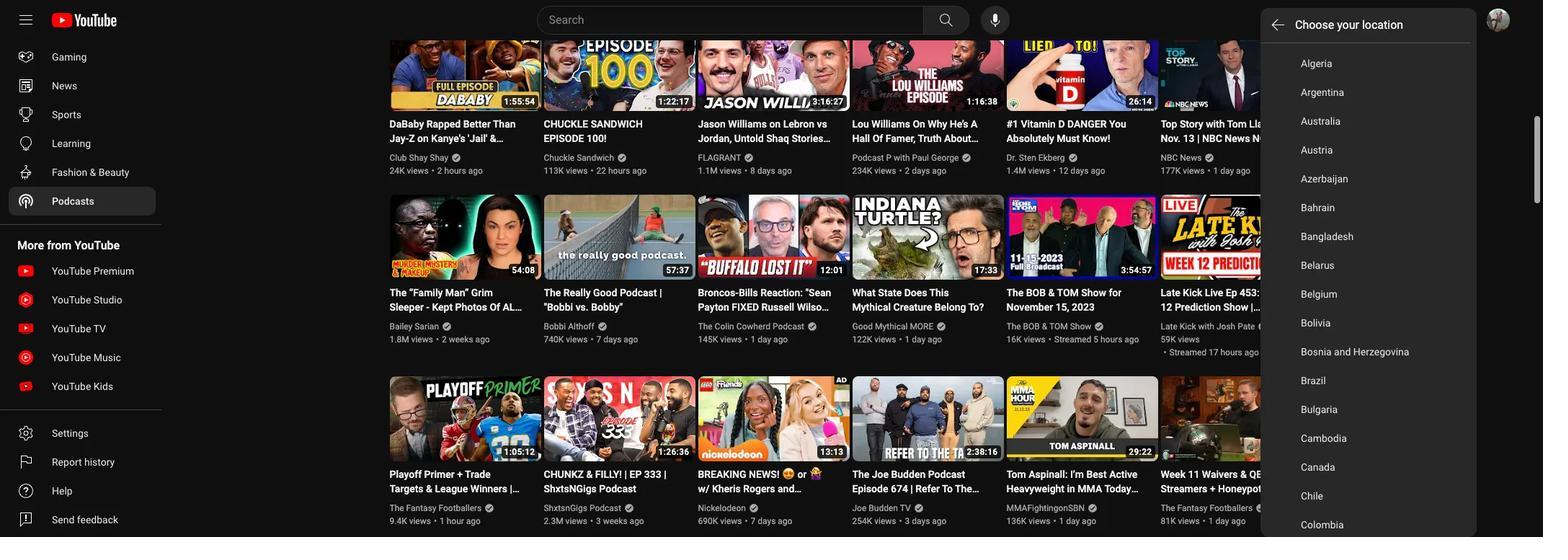 Task type: vqa. For each thing, say whether or not it's contained in the screenshot.


Task type: locate. For each thing, give the bounding box(es) containing it.
the up 81k
[[1161, 503, 1176, 513]]

the joe budden podcast episode 674 | refer to the tag
[[853, 469, 972, 509]]

days for know!
[[1071, 166, 1089, 176]]

& inside week 11 waivers & qb streamers + honeypot players | fantasy football 2023 - ep. 1503
[[1241, 469, 1247, 480]]

0 horizontal spatial shay
[[409, 153, 428, 163]]

0 vertical spatial mythical
[[853, 301, 891, 313]]

ago for lou williams on why he's a hall of famer, truth about the bubble & allen iverson's influence | ep 29
[[932, 166, 947, 176]]

0 horizontal spatial bills
[[698, 316, 718, 327]]

1 vertical spatial 7
[[751, 516, 756, 526]]

day for russell
[[758, 335, 771, 345]]

1 horizontal spatial nbc
[[1202, 133, 1223, 144]]

targets
[[390, 483, 424, 495]]

williams up famer,
[[872, 118, 910, 130]]

1 horizontal spatial streamed
[[1170, 347, 1207, 358]]

ago down mystery
[[476, 335, 490, 345]]

Search text field
[[549, 11, 920, 30]]

what state does this mythical creature belong to?
[[853, 287, 984, 313]]

2 vertical spatial news
[[1180, 153, 1202, 163]]

740k views
[[544, 335, 588, 345]]

& inside playoff primer + trade targets & league winners | fantasy football 2023 - ep. 1504
[[426, 483, 433, 495]]

day down "hour"
[[1066, 516, 1080, 526]]

ep inside breaking news! 😍 or 🙅‍♀️ w/ kheris rogers and pressley hosbach i lego friends podcast ep 13
[[774, 512, 785, 523]]

views down coaching
[[1178, 335, 1200, 345]]

0 vertical spatial of
[[873, 133, 883, 144]]

budden up 674
[[891, 469, 926, 480]]

azerbaijan link
[[1261, 164, 1471, 193], [1261, 164, 1471, 193]]

0 horizontal spatial +
[[457, 469, 463, 480]]

views for jason williams on lebron vs jordan, untold shaq stories in the nba, & dwight howard gay rumors
[[720, 166, 742, 176]]

avatar image image
[[1487, 9, 1510, 32]]

late inside late kick with josh pate link
[[1161, 322, 1178, 332]]

podcast inside chunkz & filly! | ep 333 | shxtsngigs podcast
[[599, 483, 636, 495]]

views for the really good podcast | "bobbi vs. bobby"
[[566, 335, 588, 345]]

sandwich
[[591, 118, 643, 130]]

3 hours, 54 minutes, 57 seconds element
[[1121, 265, 1152, 275]]

podcast up 234k
[[853, 153, 884, 163]]

days for bobby"
[[604, 335, 622, 345]]

ago down tom aspinall: i'm best active heavyweight in mma today | the mma hour link
[[1082, 516, 1097, 526]]

ago down "peaked"
[[774, 335, 788, 345]]

the for 54:08 link
[[390, 287, 407, 298]]

1 horizontal spatial in
[[1067, 483, 1076, 495]]

streamed 5 hours ago
[[1055, 335, 1139, 345]]

1 day ago for belong
[[905, 335, 942, 345]]

league
[[435, 483, 468, 495]]

with
[[1206, 118, 1225, 130], [894, 153, 910, 163], [1199, 322, 1215, 332]]

ago for broncos-bills reaction: "sean payton fixed russell wilson," bills have "peaked" | colin cowherd nfl
[[774, 335, 788, 345]]

ago down i
[[778, 516, 793, 526]]

1 vertical spatial streamed
[[1170, 347, 1207, 358]]

1 horizontal spatial ep
[[902, 161, 914, 173]]

7 right 740k views
[[597, 335, 601, 345]]

joe up the episode
[[872, 469, 889, 480]]

news up 177k views
[[1180, 153, 1202, 163]]

0 vertical spatial kick
[[1183, 287, 1203, 298]]

1 horizontal spatial sarian
[[463, 330, 492, 342]]

2023 inside playoff primer + trade targets & league winners | fantasy football 2023 - ep. 1504
[[467, 497, 490, 509]]

1 horizontal spatial +
[[1210, 483, 1216, 495]]

belgium link
[[1261, 280, 1471, 309], [1261, 280, 1471, 309]]

bailey down victims?
[[433, 330, 461, 342]]

shxtsngigs podcast link
[[544, 502, 622, 515]]

tv
[[93, 323, 106, 335], [900, 503, 911, 513]]

1 vertical spatial tv
[[900, 503, 911, 513]]

week up streamers
[[1161, 469, 1186, 480]]

0 horizontal spatial 12
[[1059, 166, 1069, 176]]

allen
[[915, 147, 938, 159]]

views inside 59k views streamed 17 hours ago
[[1178, 335, 1200, 345]]

club
[[390, 153, 407, 163]]

0 vertical spatial 7 days ago
[[597, 335, 638, 345]]

3 down shxtsngigs podcast link
[[596, 516, 601, 526]]

the up the episode
[[853, 469, 870, 480]]

on right z
[[417, 133, 429, 144]]

ago right 5
[[1125, 335, 1139, 345]]

| inside lou williams on why he's a hall of famer, truth about the bubble & allen iverson's influence | ep 29
[[897, 161, 899, 173]]

friends
[[698, 512, 732, 523]]

17 minutes, 33 seconds element
[[975, 265, 998, 275]]

podcast down hosbach
[[734, 512, 771, 523]]

streamed inside 59k views streamed 17 hours ago
[[1170, 347, 1207, 358]]

1 day ago
[[1214, 166, 1251, 176], [751, 335, 788, 345], [905, 335, 942, 345], [1059, 516, 1097, 526], [1209, 516, 1246, 526]]

coaching
[[1161, 316, 1204, 327]]

2 weeks ago
[[442, 335, 490, 345]]

0 vertical spatial budden
[[891, 469, 926, 480]]

1 horizontal spatial of
[[873, 133, 883, 144]]

the fantasy footballers
[[390, 503, 482, 513], [1161, 503, 1253, 513]]

hosbach
[[739, 497, 779, 509]]

dababy
[[390, 118, 424, 130]]

bailey up the 1.8m
[[390, 322, 413, 332]]

1 vertical spatial ep
[[630, 469, 642, 480]]

1 hour, 16 minutes, 38 seconds element
[[967, 97, 998, 107]]

views for top story with tom llamas - nov. 13 | nbc news now
[[1183, 166, 1205, 176]]

0 horizontal spatial ep
[[774, 512, 785, 523]]

hour
[[1053, 497, 1076, 509]]

1 3 from the left
[[596, 516, 601, 526]]

0 vertical spatial 12
[[1059, 166, 1069, 176]]

ep inside lou williams on why he's a hall of famer, truth about the bubble & allen iverson's influence | ep 29
[[902, 161, 914, 173]]

1 horizontal spatial weeks
[[603, 516, 628, 526]]

0 horizontal spatial the fantasy footballers link
[[390, 502, 483, 515]]

2 vertical spatial with
[[1199, 322, 1215, 332]]

2 the fantasy footballers link from the left
[[1161, 502, 1254, 515]]

0 vertical spatial 13
[[1183, 133, 1195, 144]]

| inside week 11 waivers & qb streamers + honeypot players | fantasy football 2023 - ep. 1503
[[1197, 497, 1200, 509]]

sarian inside the "family man" grim sleeper - kept photos of all his victims? | mystery & makeup | bailey sarian
[[463, 330, 492, 342]]

ep down i
[[774, 512, 785, 523]]

bulgaria
[[1301, 404, 1338, 415]]

views down "mmafightingonsbn"
[[1029, 516, 1051, 526]]

the up 145k in the left of the page
[[698, 322, 713, 332]]

1 vertical spatial 12
[[1161, 301, 1173, 313]]

dr. sten ekberg link
[[1007, 151, 1066, 164]]

views down nickelodeon link
[[720, 516, 742, 526]]

colin up 145k views
[[715, 322, 734, 332]]

0 horizontal spatial 3
[[596, 516, 601, 526]]

0 horizontal spatial news
[[52, 80, 77, 92]]

bob
[[1026, 287, 1046, 298], [1023, 322, 1040, 332]]

tom down 15,
[[1050, 322, 1068, 332]]

youtube kids
[[52, 381, 113, 392]]

1 vertical spatial and
[[778, 483, 795, 495]]

&
[[490, 133, 497, 144], [751, 147, 757, 159], [906, 147, 912, 159], [90, 167, 96, 178], [1049, 287, 1055, 298], [493, 316, 499, 327], [1042, 322, 1048, 332], [586, 469, 593, 480], [1241, 469, 1247, 480], [426, 483, 433, 495]]

ago inside 59k views streamed 17 hours ago
[[1245, 347, 1259, 358]]

1
[[1214, 166, 1219, 176], [751, 335, 756, 345], [905, 335, 910, 345], [440, 516, 445, 526], [1059, 516, 1064, 526], [1209, 516, 1214, 526]]

top story with tom llamas - nov. 13 | nbc news now
[[1161, 118, 1288, 144]]

podcast up bobby" on the bottom of the page
[[620, 287, 657, 298]]

0 horizontal spatial joe
[[853, 503, 867, 513]]

ago down know!
[[1091, 166, 1106, 176]]

bob up november
[[1026, 287, 1046, 298]]

0 vertical spatial good
[[593, 287, 617, 298]]

week inside week 11 waivers & qb streamers + honeypot players | fantasy football 2023 - ep. 1503
[[1161, 469, 1186, 480]]

news up sports on the left top of the page
[[52, 80, 77, 92]]

the fantasy footballers link up the hour
[[390, 502, 483, 515]]

williams
[[728, 118, 767, 130], [872, 118, 910, 130]]

the fantasy footballers link for fantasy
[[1161, 502, 1254, 515]]

1 vertical spatial bills
[[698, 316, 718, 327]]

views for playoff primer + trade targets & league winners | fantasy football 2023 - ep. 1504
[[409, 516, 431, 526]]

13 down "lego"
[[788, 512, 799, 523]]

2023 inside week 11 waivers & qb streamers + honeypot players | fantasy football 2023 - ep. 1503
[[1161, 512, 1184, 523]]

1 right 81k views
[[1209, 516, 1214, 526]]

- inside the "family man" grim sleeper - kept photos of all his victims? | mystery & makeup | bailey sarian
[[426, 301, 430, 313]]

a
[[971, 118, 978, 130]]

tv down 674
[[900, 503, 911, 513]]

2 late from the top
[[1161, 322, 1178, 332]]

1 horizontal spatial shay
[[430, 153, 449, 163]]

1:55:54 link
[[390, 26, 541, 112]]

streamed down 59k
[[1170, 347, 1207, 358]]

sandwich
[[577, 153, 614, 163]]

bob inside the bob & tom show for november 15, 2023
[[1026, 287, 1046, 298]]

1 horizontal spatial 12
[[1161, 301, 1173, 313]]

2 3 from the left
[[905, 516, 910, 526]]

ep left 29
[[902, 161, 914, 173]]

bills
[[739, 287, 758, 298], [698, 316, 718, 327]]

days down paul
[[912, 166, 930, 176]]

aspinall:
[[1029, 469, 1068, 480]]

bob for the bob & tom show
[[1023, 322, 1040, 332]]

13 inside the top story with tom llamas - nov. 13 | nbc news now
[[1183, 133, 1195, 144]]

cowherd
[[737, 322, 771, 332], [698, 330, 738, 342]]

54 minutes, 8 seconds element
[[512, 265, 535, 275]]

ago down 'the really good podcast | "bobbi vs. bobby"' link
[[624, 335, 638, 345]]

football inside week 11 waivers & qb streamers + honeypot players | fantasy football 2023 - ep. 1503
[[1240, 497, 1277, 509]]

1 horizontal spatial 2023
[[1072, 301, 1095, 313]]

views for tom aspinall: i'm best active heavyweight in mma today | the mma hour
[[1029, 516, 1051, 526]]

- up victims?
[[426, 301, 430, 313]]

7 days ago down bobby" on the bottom of the page
[[597, 335, 638, 345]]

1 footballers from the left
[[439, 503, 482, 513]]

| inside broncos-bills reaction: "sean payton fixed russell wilson," bills have "peaked" | colin cowherd nfl
[[786, 316, 788, 327]]

day for nov.
[[1221, 166, 1234, 176]]

1 vertical spatial ep
[[774, 512, 785, 523]]

days for shaq
[[757, 166, 776, 176]]

podcast up the to
[[928, 469, 965, 480]]

colin inside broncos-bills reaction: "sean payton fixed russell wilson," bills have "peaked" | colin cowherd nfl
[[791, 316, 814, 327]]

1 horizontal spatial on
[[770, 118, 781, 130]]

#1 vitamin d danger you absolutely must know! link
[[1007, 117, 1141, 146]]

'jail'
[[468, 133, 488, 144]]

the inside the "family man" grim sleeper - kept photos of all his victims? | mystery & makeup | bailey sarian
[[390, 287, 407, 298]]

1 vertical spatial nbc
[[1161, 153, 1178, 163]]

1 vertical spatial with
[[894, 153, 910, 163]]

0 vertical spatial show
[[1082, 287, 1107, 298]]

1 down "hour"
[[1059, 516, 1064, 526]]

podcast p with paul george
[[853, 153, 959, 163]]

of inside lou williams on why he's a hall of famer, truth about the bubble & allen iverson's influence | ep 29
[[873, 133, 883, 144]]

youtube kids link
[[9, 372, 156, 401], [9, 372, 156, 401]]

3 for shxtsngigs
[[596, 516, 601, 526]]

1 hour, 26 minutes, 36 seconds element
[[659, 447, 690, 457]]

ago for the joe budden podcast episode 674 | refer to the tag
[[932, 516, 947, 526]]

2023 inside the bob & tom show for november 15, 2023
[[1072, 301, 1095, 313]]

football down league
[[428, 497, 464, 509]]

1 for +
[[1209, 516, 1214, 526]]

kick
[[1183, 287, 1203, 298], [1180, 322, 1196, 332]]

29 minutes, 22 seconds element
[[1129, 447, 1152, 457]]

late kick with josh pate link
[[1161, 320, 1256, 333]]

1 horizontal spatial ep.
[[1192, 512, 1207, 523]]

youtube for tv
[[52, 323, 91, 335]]

bosnia and herzegovina link
[[1261, 337, 1471, 366], [1261, 337, 1471, 366]]

2 for bubble
[[905, 166, 910, 176]]

1 vertical spatial mma
[[1026, 497, 1051, 509]]

0 vertical spatial with
[[1206, 118, 1225, 130]]

nbc down story at the top right of page
[[1202, 133, 1223, 144]]

the inside the really good podcast | "bobbi vs. bobby"
[[544, 287, 561, 298]]

tom up heavyweight
[[1007, 469, 1026, 480]]

2023 right 15,
[[1072, 301, 1095, 313]]

1 vertical spatial tom
[[1007, 469, 1026, 480]]

days down hosbach
[[758, 516, 776, 526]]

views right "9.4k"
[[409, 516, 431, 526]]

1 for league
[[440, 516, 445, 526]]

| inside the top story with tom llamas - nov. 13 | nbc news now
[[1197, 133, 1200, 144]]

in inside jason williams on lebron vs jordan, untold shaq stories in the nba, & dwight howard gay rumors
[[698, 147, 706, 159]]

mythical inside what state does this mythical creature belong to?
[[853, 301, 891, 313]]

with inside podcast p with paul george link
[[894, 153, 910, 163]]

3 down joe budden tv link
[[905, 516, 910, 526]]

show left for
[[1082, 287, 1107, 298]]

argentina link
[[1261, 78, 1471, 107], [1261, 78, 1471, 107]]

williams inside lou williams on why he's a hall of famer, truth about the bubble & allen iverson's influence | ep 29
[[872, 118, 910, 130]]

0 horizontal spatial footballers
[[439, 503, 482, 513]]

on inside dababy rapped better than jay-z on kanye's 'jail' & picked lamelo ball over victor wembanyama
[[417, 133, 429, 144]]

show up 'streamed 5 hours ago'
[[1070, 322, 1092, 332]]

0 vertical spatial +
[[457, 469, 463, 480]]

with inside late kick with josh pate link
[[1199, 322, 1215, 332]]

ago right 22
[[632, 166, 647, 176]]

2 football from the left
[[1240, 497, 1277, 509]]

the fantasy footballers up 81k views
[[1161, 503, 1253, 513]]

with inside the top story with tom llamas - nov. 13 | nbc news now
[[1206, 118, 1225, 130]]

0 horizontal spatial sarian
[[415, 322, 439, 332]]

of inside the "family man" grim sleeper - kept photos of all his victims? | mystery & makeup | bailey sarian
[[490, 301, 500, 313]]

1 the fantasy footballers link from the left
[[390, 502, 483, 515]]

ago for the really good podcast | "bobbi vs. bobby"
[[624, 335, 638, 345]]

0 vertical spatial late
[[1161, 287, 1181, 298]]

with right p
[[894, 153, 910, 163]]

your
[[1337, 18, 1360, 32]]

0 vertical spatial news
[[52, 80, 77, 92]]

i
[[782, 497, 785, 509]]

2.3m
[[544, 516, 563, 526]]

ep. inside playoff primer + trade targets & league winners | fantasy football 2023 - ep. 1504
[[498, 497, 512, 509]]

0 horizontal spatial colin
[[715, 322, 734, 332]]

days for refer
[[912, 516, 930, 526]]

12 up coaching
[[1161, 301, 1173, 313]]

3
[[596, 516, 601, 526], [905, 516, 910, 526]]

williams inside jason williams on lebron vs jordan, untold shaq stories in the nba, & dwight howard gay rumors
[[728, 118, 767, 130]]

of left the all
[[490, 301, 500, 313]]

cowherd inside broncos-bills reaction: "sean payton fixed russell wilson," bills have "peaked" | colin cowherd nfl
[[698, 330, 738, 342]]

active
[[1110, 469, 1138, 480]]

the "family man" grim sleeper - kept photos of all his victims? | mystery & makeup | bailey sarian
[[390, 287, 521, 342]]

day for belong
[[912, 335, 926, 345]]

+ inside playoff primer + trade targets & league winners | fantasy football 2023 - ep. 1504
[[457, 469, 463, 480]]

bailey inside bailey sarian link
[[390, 322, 413, 332]]

russell
[[762, 301, 795, 313]]

0 horizontal spatial ep
[[630, 469, 642, 480]]

2 vertical spatial 2023
[[1161, 512, 1184, 523]]

53 minutes, 23 seconds element
[[1283, 447, 1307, 457]]

nbc news link
[[1161, 151, 1203, 164]]

+ up league
[[457, 469, 463, 480]]

| inside playoff primer + trade targets & league winners | fantasy football 2023 - ep. 1504
[[510, 483, 513, 495]]

234k
[[853, 166, 873, 176]]

kick for with
[[1180, 322, 1196, 332]]

1 horizontal spatial tom
[[1227, 118, 1247, 130]]

lou
[[853, 118, 869, 130]]

1 horizontal spatial 7
[[751, 516, 756, 526]]

on inside jason williams on lebron vs jordan, untold shaq stories in the nba, & dwight howard gay rumors
[[770, 118, 781, 130]]

day down "peaked"
[[758, 335, 771, 345]]

know!
[[1083, 133, 1111, 144]]

2 horizontal spatial 2023
[[1161, 512, 1184, 523]]

1 horizontal spatial bills
[[739, 287, 758, 298]]

the for playoff primer + trade targets & league winners | fantasy football 2023 - ep. 1504 link
[[390, 503, 404, 513]]

- inside the top story with tom llamas - nov. 13 | nbc news now
[[1285, 118, 1288, 130]]

cambodia
[[1301, 433, 1347, 444]]

mma
[[1078, 483, 1103, 495], [1026, 497, 1051, 509]]

1 day ago down top story with tom llamas - nov. 13 | nbc news now link
[[1214, 166, 1251, 176]]

the up ""bobbi" on the left of page
[[544, 287, 561, 298]]

0 horizontal spatial 7
[[597, 335, 601, 345]]

740k
[[544, 335, 564, 345]]

12:01 link
[[698, 195, 850, 281]]

day down honeypot
[[1216, 516, 1229, 526]]

ago down chunkz & filly! | ep 333 | shxtsngigs podcast link
[[630, 516, 644, 526]]

show inside the bob & tom show for november 15, 2023
[[1082, 287, 1107, 298]]

views down club shay shay
[[407, 166, 429, 176]]

untold
[[735, 133, 764, 144]]

the inside the bob & tom show for november 15, 2023
[[1007, 287, 1024, 298]]

1 vertical spatial joe
[[853, 503, 867, 513]]

winners
[[471, 483, 508, 495]]

1 down good mythical more link
[[905, 335, 910, 345]]

williams for of
[[872, 118, 910, 130]]

1 horizontal spatial the fantasy footballers
[[1161, 503, 1253, 513]]

0 vertical spatial joe
[[872, 469, 889, 480]]

1 football from the left
[[428, 497, 464, 509]]

1 horizontal spatial colin
[[791, 316, 814, 327]]

2
[[437, 166, 442, 176], [905, 166, 910, 176], [442, 335, 447, 345]]

week right 453:
[[1262, 287, 1287, 298]]

7 for bobby"
[[597, 335, 601, 345]]

59k
[[1161, 335, 1176, 345]]

690k
[[698, 516, 718, 526]]

learning
[[52, 138, 91, 149]]

0 vertical spatial tom
[[1057, 287, 1079, 298]]

november
[[1007, 301, 1053, 313]]

1 vertical spatial good
[[853, 322, 873, 332]]

0 vertical spatial nbc
[[1202, 133, 1223, 144]]

views down flagrant link
[[720, 166, 742, 176]]

makeup
[[390, 330, 426, 342]]

views for the bob & tom show for november 15, 2023
[[1024, 335, 1046, 345]]

1 vertical spatial news
[[1225, 133, 1250, 144]]

0 horizontal spatial good
[[593, 287, 617, 298]]

ago for top story with tom llamas - nov. 13 | nbc news now
[[1236, 166, 1251, 176]]

views for week 11 waivers & qb streamers + honeypot players | fantasy football 2023 - ep. 1503
[[1178, 516, 1200, 526]]

& inside chunkz & filly! | ep 333 | shxtsngigs podcast
[[586, 469, 593, 480]]

1 vertical spatial +
[[1210, 483, 1216, 495]]

days for of
[[912, 166, 930, 176]]

tom left llamas
[[1227, 118, 1247, 130]]

& inside the bob & tom show for november 15, 2023
[[1049, 287, 1055, 298]]

bailey sarian
[[390, 322, 439, 332]]

0 vertical spatial weeks
[[449, 335, 473, 345]]

1 horizontal spatial joe
[[872, 469, 889, 480]]

mythical up 122k views
[[875, 322, 908, 332]]

0 horizontal spatial and
[[778, 483, 795, 495]]

late up 59k
[[1161, 322, 1178, 332]]

mythical down what
[[853, 301, 891, 313]]

0 vertical spatial tom
[[1227, 118, 1247, 130]]

1 for belong
[[905, 335, 910, 345]]

1 vertical spatial of
[[490, 301, 500, 313]]

1 late from the top
[[1161, 287, 1181, 298]]

+ inside week 11 waivers & qb streamers + honeypot players | fantasy football 2023 - ep. 1503
[[1210, 483, 1216, 495]]

kanye's
[[431, 133, 465, 144]]

1 horizontal spatial mma
[[1078, 483, 1103, 495]]

0 vertical spatial and
[[1335, 346, 1351, 358]]

photos
[[455, 301, 487, 313]]

1 horizontal spatial 7 days ago
[[751, 516, 793, 526]]

9.4k
[[390, 516, 407, 526]]

weeks for photos
[[449, 335, 473, 345]]

ago for breaking news! 😍 or 🙅‍♀️ w/ kheris rogers and pressley hosbach i lego friends podcast ep 13
[[778, 516, 793, 526]]

players
[[1161, 497, 1195, 509]]

week
[[1262, 287, 1287, 298], [1161, 469, 1186, 480]]

the up november
[[1007, 287, 1024, 298]]

1 vertical spatial week
[[1161, 469, 1186, 480]]

1 day ago down "hour"
[[1059, 516, 1097, 526]]

1 williams from the left
[[728, 118, 767, 130]]

0 horizontal spatial weeks
[[449, 335, 473, 345]]

views down 'althoff'
[[566, 335, 588, 345]]

& inside lou williams on why he's a hall of famer, truth about the bubble & allen iverson's influence | ep 29
[[906, 147, 912, 159]]

0 vertical spatial in
[[698, 147, 706, 159]]

ago for chuckle sandwich episode 100!
[[632, 166, 647, 176]]

ago right the hour
[[466, 516, 481, 526]]

sarian up 1.8m views
[[415, 322, 439, 332]]

views for the "family man" grim sleeper - kept photos of all his victims? | mystery & makeup | bailey sarian
[[411, 335, 433, 345]]

0 horizontal spatial ep.
[[498, 497, 512, 509]]

jason williams on lebron vs jordan, untold shaq stories in the nba, & dwight howard gay rumors
[[698, 118, 829, 173]]

views down 'dr. sten ekberg' link
[[1028, 166, 1050, 176]]

3 for refer
[[905, 516, 910, 526]]

the for broncos-bills reaction: "sean payton fixed russell wilson," bills have "peaked" | colin cowherd nfl link
[[698, 322, 713, 332]]

2 horizontal spatial news
[[1225, 133, 1250, 144]]

None search field
[[511, 6, 972, 35]]

ago for jason williams on lebron vs jordan, untold shaq stories in the nba, & dwight howard gay rumors
[[778, 166, 792, 176]]

1 hour, 9 minutes, 6 seconds element
[[1276, 265, 1307, 275]]

+ down waivers
[[1210, 483, 1216, 495]]

shaq
[[766, 133, 789, 144]]

7 days ago down i
[[751, 516, 793, 526]]

1 vertical spatial budden
[[869, 503, 898, 513]]

footballers down honeypot
[[1210, 503, 1253, 513]]

waivers
[[1202, 469, 1238, 480]]

chunkz
[[544, 469, 584, 480]]

lego
[[787, 497, 812, 509]]

ep left 333 in the bottom left of the page
[[630, 469, 642, 480]]

0 horizontal spatial bailey
[[390, 322, 413, 332]]

trade
[[465, 469, 491, 480]]

2 down victims?
[[442, 335, 447, 345]]

1 vertical spatial weeks
[[603, 516, 628, 526]]

1 vertical spatial show
[[1224, 301, 1249, 313]]

1 horizontal spatial 13
[[1183, 133, 1195, 144]]

youtube up the youtube tv
[[52, 294, 91, 306]]

youtube down more from youtube
[[52, 265, 91, 277]]

weeks down shxtsngigs podcast link
[[603, 516, 628, 526]]

0 horizontal spatial football
[[428, 497, 464, 509]]

1 vertical spatial ep.
[[1192, 512, 1207, 523]]

days down the refer
[[912, 516, 930, 526]]

2023
[[1072, 301, 1095, 313], [467, 497, 490, 509], [1161, 512, 1184, 523]]

0 horizontal spatial 7 days ago
[[597, 335, 638, 345]]

ago for week 11 waivers & qb streamers + honeypot players | fantasy football 2023 - ep. 1503
[[1232, 516, 1246, 526]]

bills down the payton
[[698, 316, 718, 327]]

famer,
[[886, 133, 916, 144]]

2 for ball
[[437, 166, 442, 176]]

| inside tom aspinall: i'm best active heavyweight in mma today | the mma hour
[[1134, 483, 1137, 495]]

13
[[1183, 133, 1195, 144], [788, 512, 799, 523]]

episode
[[853, 483, 889, 495]]

"sean
[[806, 287, 831, 298]]

2 williams from the left
[[872, 118, 910, 130]]

kick inside late kick live ep 453: week 12 prediction show | coaching searches | new jp poll | heisman thoughts
[[1183, 287, 1203, 298]]

0 horizontal spatial 2023
[[467, 497, 490, 509]]

2 the fantasy footballers from the left
[[1161, 503, 1253, 513]]

the inside tom aspinall: i'm best active heavyweight in mma today | the mma hour
[[1007, 497, 1024, 509]]

1 day ago for nov.
[[1214, 166, 1251, 176]]

more
[[17, 239, 44, 252]]

cambodia link
[[1261, 424, 1471, 453], [1261, 424, 1471, 453]]

2 footballers from the left
[[1210, 503, 1253, 513]]

chunkz & filly! | ep 333 | shxtsngigs podcast
[[544, 469, 667, 495]]

tom up 15,
[[1057, 287, 1079, 298]]

budden up 254k views
[[869, 503, 898, 513]]

1 shay from the left
[[409, 153, 428, 163]]

0 vertical spatial bob
[[1026, 287, 1046, 298]]

kick right poll
[[1180, 322, 1196, 332]]

the for the bob & tom show for november 15, 2023 'link'
[[1007, 322, 1021, 332]]

youtube left the kids
[[52, 381, 91, 392]]

joe inside the joe budden podcast episode 674 | refer to the tag
[[872, 469, 889, 480]]

1 the fantasy footballers from the left
[[390, 503, 482, 513]]

good inside the really good podcast | "bobbi vs. bobby"
[[593, 287, 617, 298]]

1 vertical spatial tom
[[1050, 322, 1068, 332]]

ago for #1 vitamin d danger you absolutely must know!
[[1091, 166, 1106, 176]]

views for what state does this mythical creature belong to?
[[875, 335, 896, 345]]

the for week 11 waivers & qb streamers + honeypot players | fantasy football 2023 - ep. 1503 link
[[1161, 503, 1176, 513]]

- right llamas
[[1285, 118, 1288, 130]]

views for #1 vitamin d danger you absolutely must know!
[[1028, 166, 1050, 176]]

13 down story at the top right of page
[[1183, 133, 1195, 144]]

the fantasy footballers for football
[[390, 503, 482, 513]]

the bob & tom show for november 15, 2023 link
[[1007, 285, 1141, 314]]

youtube for kids
[[52, 381, 91, 392]]

days down bobby" on the bottom of the page
[[604, 335, 622, 345]]

bahrain
[[1301, 202, 1335, 213]]

13:13 link
[[698, 376, 850, 463]]

0 vertical spatial streamed
[[1055, 335, 1092, 345]]

joe up 254k
[[853, 503, 867, 513]]

views down nbc news link
[[1183, 166, 1205, 176]]

youtube down the youtube tv
[[52, 352, 91, 363]]

81k views
[[1161, 516, 1200, 526]]

in inside tom aspinall: i'm best active heavyweight in mma today | the mma hour
[[1067, 483, 1076, 495]]

0 horizontal spatial streamed
[[1055, 335, 1092, 345]]

0 horizontal spatial on
[[417, 133, 429, 144]]

late for late kick with josh pate
[[1161, 322, 1178, 332]]

0 horizontal spatial week
[[1161, 469, 1186, 480]]

tom inside the bob & tom show for november 15, 2023
[[1057, 287, 1079, 298]]

late inside late kick live ep 453: week 12 prediction show | coaching searches | new jp poll | heisman thoughts
[[1161, 287, 1181, 298]]

0 vertical spatial on
[[770, 118, 781, 130]]

podcast inside the really good podcast | "bobbi vs. bobby"
[[620, 287, 657, 298]]



Task type: describe. For each thing, give the bounding box(es) containing it.
1 hour, 55 minutes, 54 seconds element
[[504, 97, 535, 107]]

chuckle sandwich episode 100!
[[544, 118, 643, 144]]

with for paul
[[894, 153, 910, 163]]

1 for nov.
[[1214, 166, 1219, 176]]

show for the bob & tom show
[[1070, 322, 1092, 332]]

1:22:17 link
[[544, 26, 695, 112]]

2.3m views
[[544, 516, 587, 526]]

1 day ago for +
[[1209, 516, 1246, 526]]

bolivia
[[1301, 317, 1331, 329]]

podcast inside the joe budden podcast episode 674 | refer to the tag
[[928, 469, 965, 480]]

3 weeks ago
[[596, 516, 644, 526]]

weeks for shxtsngigs
[[603, 516, 628, 526]]

hall
[[853, 133, 870, 144]]

12 inside late kick live ep 453: week 12 prediction show | coaching searches | new jp poll | heisman thoughts
[[1161, 301, 1173, 313]]

williams for shaq
[[728, 118, 767, 130]]

late for late kick live ep 453: week 12 prediction show | coaching searches | new jp poll | heisman thoughts
[[1161, 287, 1181, 298]]

12 minutes, 1 second element
[[821, 265, 844, 275]]

& inside dababy rapped better than jay-z on kanye's 'jail' & picked lamelo ball over victor wembanyama
[[490, 133, 497, 144]]

17:33
[[975, 265, 998, 275]]

tom inside tom aspinall: i'm best active heavyweight in mma today | the mma hour
[[1007, 469, 1026, 480]]

podcast up 3 weeks ago
[[590, 503, 621, 513]]

fantasy up 9.4k views
[[406, 503, 437, 513]]

1 vertical spatial mythical
[[875, 322, 908, 332]]

ep. inside week 11 waivers & qb streamers + honeypot players | fantasy football 2023 - ep. 1503
[[1192, 512, 1207, 523]]

2 hours, 38 minutes, 16 seconds element
[[967, 447, 998, 457]]

chuckle sandwich
[[544, 153, 614, 163]]

and inside breaking news! 😍 or 🙅‍♀️ w/ kheris rogers and pressley hosbach i lego friends podcast ep 13
[[778, 483, 795, 495]]

42 minutes, 52 seconds element
[[1283, 97, 1307, 107]]

1 horizontal spatial good
[[853, 322, 873, 332]]

views for dababy rapped better than jay-z on kanye's 'jail' & picked lamelo ball over victor wembanyama
[[407, 166, 429, 176]]

breaking
[[698, 469, 747, 480]]

16k views
[[1007, 335, 1046, 345]]

7 days ago for bobby"
[[597, 335, 638, 345]]

day for in
[[1066, 516, 1080, 526]]

ago for dababy rapped better than jay-z on kanye's 'jail' & picked lamelo ball over victor wembanyama
[[468, 166, 483, 176]]

today
[[1105, 483, 1132, 495]]

shxtsngigs podcast
[[544, 503, 621, 513]]

2 for |
[[442, 335, 447, 345]]

| inside the really good podcast | "bobbi vs. bobby"
[[660, 287, 662, 298]]

jason williams on lebron vs jordan, untold shaq stories in the nba, & dwight howard gay rumors link
[[698, 117, 832, 173]]

the for "3:54:57" "link"
[[1007, 287, 1024, 298]]

what state does this mythical creature belong to? link
[[853, 285, 987, 314]]

playoff
[[390, 469, 422, 480]]

footballers for football
[[439, 503, 482, 513]]

with for josh
[[1199, 322, 1215, 332]]

bob for the bob & tom show for november 15, 2023
[[1026, 287, 1046, 298]]

the fantasy footballers for fantasy
[[1161, 503, 1253, 513]]

location
[[1363, 18, 1404, 32]]

the for 57:37 link
[[544, 287, 561, 298]]

3:54:57 link
[[1007, 195, 1158, 281]]

broncos-bills reaction: "sean payton fixed russell wilson," bills have "peaked" | colin cowherd nfl link
[[698, 285, 832, 342]]

& inside jason williams on lebron vs jordan, untold shaq stories in the nba, & dwight howard gay rumors
[[751, 147, 757, 159]]

53:23 link
[[1161, 376, 1312, 463]]

dababy rapped better than jay-z on kanye's 'jail' & picked lamelo ball over victor wembanyama link
[[390, 117, 524, 173]]

football inside playoff primer + trade targets & league winners | fantasy football 2023 - ep. 1504
[[428, 497, 464, 509]]

0 horizontal spatial nbc
[[1161, 153, 1178, 163]]

late kick with josh pate
[[1161, 322, 1255, 332]]

ago for tom aspinall: i'm best active heavyweight in mma today | the mma hour
[[1082, 516, 1097, 526]]

#1
[[1007, 118, 1019, 130]]

7 for rogers
[[751, 516, 756, 526]]

george
[[931, 153, 959, 163]]

week inside late kick live ep 453: week 12 prediction show | coaching searches | new jp poll | heisman thoughts
[[1262, 287, 1287, 298]]

ekberg
[[1039, 153, 1065, 163]]

podcast inside breaking news! 😍 or 🙅‍♀️ w/ kheris rogers and pressley hosbach i lego friends podcast ep 13
[[734, 512, 771, 523]]

3:16:27
[[813, 97, 844, 107]]

youtube up youtube premium
[[74, 239, 120, 252]]

& inside the "family man" grim sleeper - kept photos of all his victims? | mystery & makeup | bailey sarian
[[493, 316, 499, 327]]

0 horizontal spatial mma
[[1026, 497, 1051, 509]]

wilson,"
[[797, 301, 832, 313]]

1 horizontal spatial tv
[[900, 503, 911, 513]]

story
[[1180, 118, 1204, 130]]

best
[[1087, 469, 1107, 480]]

bangladesh
[[1301, 231, 1354, 242]]

- inside week 11 waivers & qb streamers + honeypot players | fantasy football 2023 - ep. 1503
[[1187, 512, 1190, 523]]

ago for chunkz & filly! | ep 333 | shxtsngigs podcast
[[630, 516, 644, 526]]

refer
[[916, 483, 940, 495]]

1 for in
[[1059, 516, 1064, 526]]

podcast down the russell
[[773, 322, 805, 332]]

sleeper
[[390, 301, 424, 313]]

history
[[84, 456, 115, 468]]

news inside the top story with tom llamas - nov. 13 | nbc news now
[[1225, 133, 1250, 144]]

views for lou williams on why he's a hall of famer, truth about the bubble & allen iverson's influence | ep 29
[[875, 166, 896, 176]]

1.8m views
[[390, 335, 433, 345]]

the right the to
[[955, 483, 972, 495]]

1 hour, 22 minutes, 17 seconds element
[[659, 97, 690, 107]]

must
[[1057, 133, 1080, 144]]

tom inside the top story with tom llamas - nov. 13 | nbc news now
[[1227, 118, 1247, 130]]

views for the joe budden podcast episode 674 | refer to the tag
[[875, 516, 896, 526]]

ago for playoff primer + trade targets & league winners | fantasy football 2023 - ep. 1504
[[466, 516, 481, 526]]

help
[[52, 485, 73, 497]]

57:37 link
[[544, 195, 695, 281]]

13 inside breaking news! 😍 or 🙅‍♀️ w/ kheris rogers and pressley hosbach i lego friends podcast ep 13
[[788, 512, 799, 523]]

vs
[[817, 118, 827, 130]]

113k views
[[544, 166, 588, 176]]

day for +
[[1216, 516, 1229, 526]]

bailey inside the "family man" grim sleeper - kept photos of all his victims? | mystery & makeup | bailey sarian
[[433, 330, 461, 342]]

views for breaking news! 😍 or 🙅‍♀️ w/ kheris rogers and pressley hosbach i lego friends podcast ep 13
[[720, 516, 742, 526]]

days for rogers
[[758, 516, 776, 526]]

fantasy inside playoff primer + trade targets & league winners | fantasy football 2023 - ep. 1504
[[390, 497, 425, 509]]

youtube for studio
[[52, 294, 91, 306]]

1 day ago for in
[[1059, 516, 1097, 526]]

177k views
[[1161, 166, 1205, 176]]

or
[[798, 469, 807, 480]]

24k views
[[390, 166, 429, 176]]

hours right 22
[[608, 166, 630, 176]]

choose your location
[[1296, 18, 1404, 32]]

the for 2:38:16 "link"
[[853, 469, 870, 480]]

than
[[493, 118, 516, 130]]

hours inside 59k views streamed 17 hours ago
[[1221, 347, 1243, 358]]

prediction
[[1175, 301, 1221, 313]]

report
[[52, 456, 82, 468]]

views for broncos-bills reaction: "sean payton fixed russell wilson," bills have "peaked" | colin cowherd nfl
[[720, 335, 742, 345]]

the colin cowherd podcast link
[[698, 320, 805, 333]]

ago for the "family man" grim sleeper - kept photos of all his victims? | mystery & makeup | bailey sarian
[[476, 335, 490, 345]]

payton
[[698, 301, 729, 313]]

the inside lou williams on why he's a hall of famer, truth about the bubble & allen iverson's influence | ep 29
[[853, 147, 870, 159]]

22 hours ago
[[597, 166, 647, 176]]

show inside late kick live ep 453: week 12 prediction show | coaching searches | new jp poll | heisman thoughts
[[1224, 301, 1249, 313]]

youtube studio
[[52, 294, 122, 306]]

26 minutes, 14 seconds element
[[1129, 97, 1152, 107]]

fantasy up 81k views
[[1178, 503, 1208, 513]]

vitamin
[[1021, 118, 1056, 130]]

22
[[597, 166, 606, 176]]

7 days ago for rogers
[[751, 516, 793, 526]]

0 vertical spatial bills
[[739, 287, 758, 298]]

pate
[[1238, 322, 1255, 332]]

29:22
[[1129, 447, 1152, 457]]

ago for what state does this mythical creature belong to?
[[928, 335, 942, 345]]

views for chunkz & filly! | ep 333 | shxtsngigs podcast
[[566, 516, 587, 526]]

24k
[[390, 166, 405, 176]]

state
[[878, 287, 902, 298]]

1 hour, 5 minutes, 12 seconds element
[[504, 447, 535, 457]]

1:09:06 link
[[1161, 195, 1312, 281]]

2 hours ago
[[437, 166, 483, 176]]

2 shay from the left
[[430, 153, 449, 163]]

57 minutes, 37 seconds element
[[666, 265, 690, 275]]

views for chuckle sandwich episode 100!
[[566, 166, 588, 176]]

the really good podcast | "bobbi vs. bobby"
[[544, 287, 662, 313]]

2:38:16 link
[[853, 376, 1004, 463]]

budden inside the joe budden podcast episode 674 | refer to the tag
[[891, 469, 926, 480]]

ep inside late kick live ep 453: week 12 prediction show | coaching searches | new jp poll | heisman thoughts
[[1226, 287, 1238, 298]]

with for tom
[[1206, 118, 1225, 130]]

belgium
[[1301, 288, 1338, 300]]

the fantasy footballers link for football
[[390, 502, 483, 515]]

13 minutes, 13 seconds element
[[821, 447, 844, 457]]

for
[[1109, 287, 1122, 298]]

chuckle sandwich link
[[544, 151, 615, 164]]

breaking news! 😍 or 🙅‍♀️ w/ kheris rogers and pressley hosbach i lego friends podcast ep 13
[[698, 469, 822, 523]]

136k views
[[1007, 516, 1051, 526]]

victor
[[390, 161, 417, 173]]

truth
[[918, 133, 942, 144]]

fantasy inside week 11 waivers & qb streamers + honeypot players | fantasy football 2023 - ep. 1503
[[1202, 497, 1237, 509]]

| inside the joe budden podcast episode 674 | refer to the tag
[[911, 483, 913, 495]]

tom for the bob & tom show
[[1050, 322, 1068, 332]]

1 horizontal spatial news
[[1180, 153, 1202, 163]]

hours right 5
[[1101, 335, 1123, 345]]

broncos-bills reaction: "sean payton fixed russell wilson," bills have "peaked" | colin cowherd nfl
[[698, 287, 832, 342]]

- inside playoff primer + trade targets & league winners | fantasy football 2023 - ep. 1504
[[492, 497, 495, 509]]

good mythical more link
[[853, 320, 935, 333]]

hours down ball
[[444, 166, 466, 176]]

youtube tv
[[52, 323, 106, 335]]

254k
[[853, 516, 873, 526]]

"peaked"
[[744, 316, 783, 327]]

1 for russell
[[751, 335, 756, 345]]

to
[[942, 483, 953, 495]]

mystery
[[454, 316, 490, 327]]

azerbaijan
[[1301, 173, 1349, 185]]

footballers for fantasy
[[1210, 503, 1253, 513]]

tom for the bob & tom show for november 15, 2023
[[1057, 287, 1079, 298]]

3 hours, 16 minutes, 27 seconds element
[[813, 97, 844, 107]]

show for the bob & tom show for november 15, 2023
[[1082, 287, 1107, 298]]

674
[[891, 483, 908, 495]]

victims?
[[407, 316, 446, 327]]

i'm
[[1071, 469, 1084, 480]]

week 11 waivers & qb streamers + honeypot players | fantasy football 2023 - ep. 1503 link
[[1161, 467, 1295, 523]]

0 vertical spatial mma
[[1078, 483, 1103, 495]]

wembanyama
[[419, 161, 483, 173]]

youtube for music
[[52, 352, 91, 363]]

shxtsngigs
[[544, 483, 597, 495]]

145k
[[698, 335, 718, 345]]

paul
[[912, 153, 929, 163]]

filly!
[[595, 469, 622, 480]]

youtube for premium
[[52, 265, 91, 277]]

kick for live
[[1183, 287, 1203, 298]]

nbc inside the top story with tom llamas - nov. 13 | nbc news now
[[1202, 133, 1223, 144]]

1:26:36
[[659, 447, 690, 457]]

0 horizontal spatial tv
[[93, 323, 106, 335]]

1 day ago for russell
[[751, 335, 788, 345]]

late kick live ep 453: week 12 prediction show | coaching searches | new jp poll | heisman thoughts link
[[1161, 285, 1295, 342]]

ep inside chunkz & filly! | ep 333 | shxtsngigs podcast
[[630, 469, 642, 480]]



